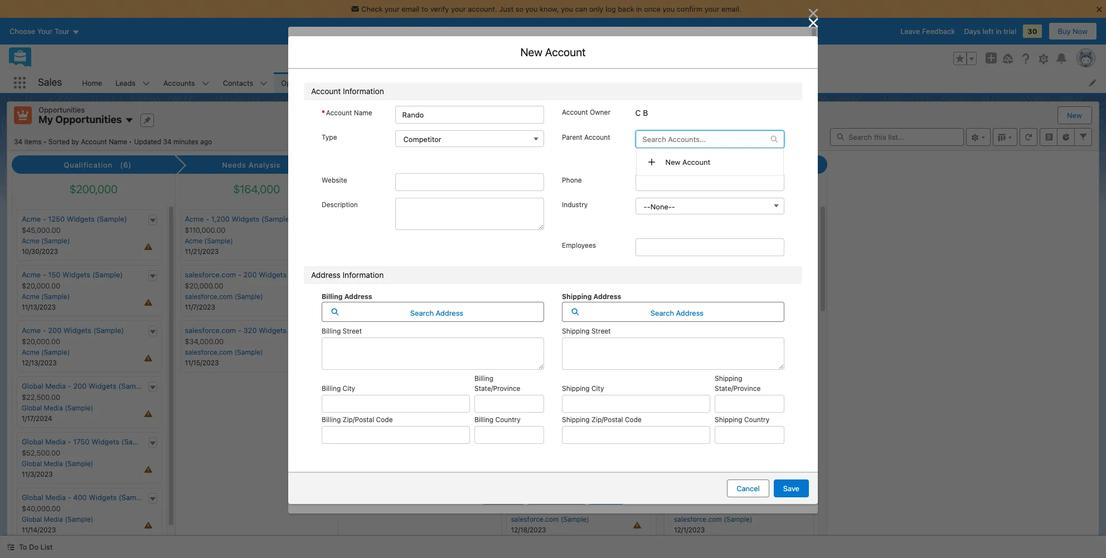 Task type: describe. For each thing, give the bounding box(es) containing it.
text default image for salesforce.com - 320 widgets (sample)
[[320, 328, 328, 336]]

10/31/2023
[[511, 415, 546, 423]]

acme - 150 widgets (sample) link
[[22, 271, 123, 279]]

widgets right 210
[[584, 438, 612, 447]]

$52,500.00 global media (sample) 11/3/2023
[[22, 449, 93, 479]]

salesforce.com down 11/8/2023
[[511, 494, 562, 503]]

account right parent at top right
[[585, 133, 611, 142]]

billing for billing street
[[322, 327, 341, 336]]

c b
[[636, 108, 648, 118]]

search address for shipping address
[[651, 309, 704, 318]]

text default image for global media - 1750 widgets (sample)
[[149, 440, 156, 448]]

widgets right 400
[[89, 494, 117, 503]]

salesforce.com - 320 widgets (sample) link
[[185, 326, 319, 335]]

leave feedback
[[901, 27, 956, 36]]

only
[[590, 4, 604, 13]]

(sample) inside $20,000.00 acme (sample) 12/13/2023
[[41, 349, 70, 357]]

$22,500.00 acme (sample)
[[511, 282, 559, 301]]

new inside option
[[666, 158, 681, 167]]

acme - 1,200 widgets (sample) link
[[185, 215, 292, 224]]

$35,000.00
[[674, 505, 713, 514]]

Phone telephone field
[[636, 173, 785, 191]]

media down $19,500.00
[[533, 404, 552, 413]]

acme (sample) link up 10/18/2023
[[674, 237, 722, 245]]

Billing State/Province text field
[[475, 395, 544, 413]]

global media (sample) link for global media - 200 widgets (sample)
[[22, 404, 93, 413]]

city for shipping city
[[592, 385, 604, 393]]

(sample) inside $35,000.00 salesforce.com (sample) 12/1/2023
[[724, 516, 753, 524]]

edit
[[462, 36, 481, 49]]

150
[[48, 271, 60, 279]]

media down $10,000.00
[[533, 349, 552, 357]]

reports list item
[[522, 73, 576, 93]]

1 your from the left
[[385, 4, 400, 13]]

Shipping City text field
[[562, 395, 711, 413]]

(6)
[[120, 161, 132, 170]]

account down opportunity information
[[311, 87, 341, 96]]

global up 10/31/2023
[[511, 404, 531, 413]]

text default image for $20,000.00
[[320, 273, 328, 280]]

media inside the $22,500.00 global media (sample) 1/17/2024
[[44, 404, 63, 413]]

search address button for billing address
[[322, 302, 544, 322]]

2 vertical spatial 200
[[73, 382, 87, 391]]

trial
[[1004, 27, 1017, 36]]

forecasts
[[414, 78, 447, 87]]

back
[[618, 4, 634, 13]]

billing street
[[322, 327, 362, 336]]

global media (sample) link down $19,500.00
[[511, 404, 583, 413]]

Shipping State/Province text field
[[715, 395, 785, 413]]

address up shipping street on the bottom of page
[[594, 293, 622, 301]]

leave feedback link
[[901, 27, 956, 36]]

global media (sample) link for global media - 400 widgets (sample)
[[22, 516, 93, 524]]

acme (sample) link down '$45,000.00'
[[22, 237, 70, 245]]

$20,000.00 acme (sample) 11/13/2023
[[22, 282, 70, 312]]

widgets right 600
[[749, 271, 776, 279]]

widgets right 320
[[259, 326, 287, 335]]

(sample) inside "$52,500.00 global media (sample) 11/3/2023"
[[65, 460, 93, 469]]

accounts list item
[[157, 73, 216, 93]]

acme up $17,000.00
[[511, 215, 530, 224]]

search for billing address
[[410, 309, 434, 318]]

verify
[[430, 4, 449, 13]]

0 vertical spatial 1250
[[522, 36, 546, 49]]

quotes link
[[576, 73, 614, 93]]

forecasts link
[[407, 73, 453, 93]]

* inside list item
[[305, 269, 308, 277]]

widgets down "industry"
[[551, 215, 579, 224]]

widgets inside acme - 500 widgets (sample) $50,000.00 acme (sample)
[[716, 382, 744, 391]]

media up $19,500.00
[[535, 382, 555, 391]]

acme (sample) link down $50,000.00
[[674, 404, 722, 413]]

text default image for $22,500.00
[[149, 384, 156, 392]]

salesforce.com (sample) link for $20,000.00
[[185, 293, 263, 301]]

text default image for acme - 200 widgets (sample)
[[149, 328, 156, 336]]

account.
[[468, 4, 497, 13]]

text default image inside to do list button
[[7, 544, 15, 552]]

$200,000
[[70, 183, 118, 196]]

3 you from the left
[[663, 4, 675, 13]]

acme (sample) 10/18/2023
[[674, 237, 722, 256]]

11/21/2023
[[185, 248, 219, 256]]

by
[[71, 137, 79, 146]]

acme (sample) link up 11/13/2023
[[22, 293, 70, 301]]

acme - 170 widgets (sample) link
[[511, 215, 612, 224]]

reports link
[[522, 73, 562, 93]]

minutes
[[173, 137, 198, 146]]

34 items • sorted by account name • updated 34 minutes ago
[[14, 137, 212, 146]]

1 horizontal spatial in
[[996, 27, 1002, 36]]

information for description information
[[348, 421, 394, 431]]

acme - 500 widgets (sample) link
[[674, 382, 777, 391]]

600
[[733, 271, 747, 279]]

1750
[[73, 438, 90, 447]]

global up $10,000.00
[[511, 326, 533, 335]]

$20,000.00 salesforce.com (sample) 11/7/2023
[[185, 282, 263, 312]]

leads link
[[109, 73, 142, 93]]

days left in trial
[[964, 27, 1017, 36]]

acme up $50,000.00
[[674, 382, 693, 391]]

shipping state/province
[[715, 375, 761, 393]]

2 you from the left
[[561, 4, 573, 13]]

new account option
[[637, 154, 783, 171]]

global up $52,500.00
[[22, 438, 43, 447]]

owner for account information
[[590, 108, 611, 117]]

zip/postal for shipping
[[592, 416, 623, 424]]

address down $75,000.00
[[676, 309, 704, 318]]

media up the $22,500.00 global media (sample) 1/17/2024
[[45, 382, 66, 391]]

shipping for shipping country
[[715, 416, 743, 424]]

widgets down acme - 1,200 widgets (sample) $110,000.00 acme (sample) 11/21/2023
[[259, 271, 287, 279]]

global inside "$52,500.00 global media (sample) 11/3/2023"
[[22, 460, 42, 469]]

check your email to verify your account. just so you know, you can only log back in once you confirm your email.
[[361, 4, 742, 13]]

type
[[322, 133, 337, 142]]

global media - 1750 widgets (sample)
[[22, 438, 152, 447]]

buy now
[[1058, 27, 1088, 36]]

c
[[636, 108, 641, 118]]

$110,000.00
[[185, 226, 226, 235]]

billing for billing zip/postal code
[[322, 416, 341, 424]]

salesforce.com (sample) link up 12/18/2023
[[511, 516, 589, 524]]

qualification
[[64, 161, 113, 170]]

search address button for shipping address
[[562, 302, 785, 322]]

salesforce.com up $34,000.00
[[185, 326, 236, 335]]

salesforce.com up 12/18/2023
[[511, 516, 559, 524]]

200 for acme
[[48, 326, 62, 335]]

salesforce.com down 10/31/2023
[[511, 438, 562, 447]]

street for shipping street
[[592, 327, 611, 336]]

account down account information
[[326, 109, 352, 117]]

code for shipping zip/postal code
[[625, 416, 642, 424]]

widgets right 300 at the bottom right of the page
[[716, 438, 744, 447]]

my opportunities|opportunities|list view element
[[7, 102, 1100, 559]]

needs
[[222, 161, 246, 170]]

salesforce.com - 350 widgets (sample) link
[[674, 494, 809, 503]]

accounts
[[163, 78, 195, 87]]

information for opportunity information
[[350, 69, 396, 79]]

widgets up the $22,500.00 global media (sample) 1/17/2024
[[89, 382, 116, 391]]

$19,500.00
[[511, 393, 549, 402]]

opportunities link
[[275, 73, 334, 93]]

1 inverse image from the top
[[807, 7, 820, 20]]

2 your from the left
[[451, 4, 466, 13]]

salesforce.com inside $34,000.00 salesforce.com (sample) 11/15/2023
[[185, 349, 233, 357]]

acme down 11/13/2023
[[22, 326, 41, 335]]

210
[[570, 438, 582, 447]]

acme - 300 widgets (sample) link
[[674, 438, 777, 447]]

widgets inside global media - 180 widgets (sample) $19,500.00 global media (sample) 10/31/2023
[[577, 382, 605, 391]]

billing for billing state/province
[[475, 375, 494, 383]]

leave
[[901, 27, 921, 36]]

global media - 80 widgets (sample) link
[[511, 326, 634, 335]]

global inside $40,000.00 global media (sample) 11/14/2023
[[22, 516, 42, 524]]

widgets right 150
[[62, 271, 90, 279]]

account inside my opportunities|opportunities|list view element
[[81, 137, 107, 146]]

text default image for $45,000.00
[[149, 217, 156, 225]]

2 inverse image from the top
[[807, 16, 820, 30]]

acme - 1250 widgets (sample) link
[[22, 215, 127, 224]]

acme up 11/21/2023
[[185, 237, 203, 245]]

cancel button
[[727, 480, 770, 498]]

address up the billing street text field
[[436, 309, 464, 318]]

media inside "$52,500.00 global media (sample) 11/3/2023"
[[44, 460, 63, 469]]

account name
[[326, 109, 372, 117]]

(sample) inside $34,000.00 salesforce.com (sample) 11/15/2023
[[235, 349, 263, 357]]

media up $10,000.00
[[535, 326, 555, 335]]

information for address information
[[343, 270, 384, 280]]

200 for salesforce.com
[[244, 271, 257, 279]]

(sample) inside $22,500.00 acme (sample)
[[531, 293, 559, 301]]

leads list item
[[109, 73, 157, 93]]

salesforce.com (sample) link for $34,000.00
[[185, 349, 263, 357]]

0 horizontal spatial in
[[636, 4, 642, 13]]

Description text field
[[395, 198, 544, 230]]

search for shipping address
[[651, 309, 674, 318]]

widgets down can
[[549, 36, 589, 49]]

description for description information
[[300, 421, 346, 431]]

acme - 200 widgets (sample) link
[[22, 326, 124, 335]]

salesforce.com (sample) link for $35,000.00
[[674, 516, 753, 524]]

opportunities up by
[[55, 114, 122, 125]]

sales
[[38, 77, 62, 88]]

so
[[516, 4, 524, 13]]

media up $40,000.00 at the left bottom
[[45, 494, 66, 503]]

$17,000.00
[[511, 226, 548, 235]]

state/province for billing
[[475, 385, 521, 393]]

- inside salesforce.com - 240 widgets (sample) $22,500.00 salesforce.com (sample) 12/18/2023
[[564, 494, 568, 503]]

global up $19,500.00
[[511, 382, 533, 391]]

0 vertical spatial new account
[[521, 46, 586, 59]]

shipping for shipping zip/postal code
[[562, 416, 590, 424]]

acme inside $22,500.00 acme (sample)
[[511, 293, 529, 301]]

$22,500.00 for $22,500.00 global media (sample) 1/17/2024
[[22, 393, 60, 402]]

10/30/2023
[[22, 248, 58, 256]]

shipping for shipping state/province
[[715, 375, 743, 383]]

1 • from the left
[[43, 137, 47, 146]]

$22,500.00 inside salesforce.com - 240 widgets (sample) $22,500.00 salesforce.com (sample) 12/18/2023
[[511, 505, 550, 514]]

text default image for salesforce.com - 350 widgets (sample)
[[801, 496, 808, 504]]

$45,000.00 acme (sample) 10/30/2023
[[22, 226, 70, 256]]

acme right edit
[[483, 36, 511, 49]]

acme up '$110,000.00' at the left top of page
[[185, 215, 204, 224]]

acme up '$45,000.00'
[[22, 215, 41, 224]]

address information
[[311, 270, 384, 280]]

widgets up $20,000.00 acme (sample) 12/13/2023
[[64, 326, 91, 335]]

account inside new account option
[[683, 158, 711, 167]]

80
[[563, 326, 572, 335]]

acme down $50,000.00
[[674, 404, 692, 413]]

1/16/2023
[[674, 471, 705, 479]]

opportunity information
[[300, 69, 396, 79]]

$34,000.00
[[185, 337, 224, 346]]

salesforce.com - 240 widgets (sample) $22,500.00 salesforce.com (sample) 12/18/2023
[[511, 494, 646, 535]]

1/17/2024
[[22, 415, 52, 423]]

acme - 170 widgets (sample)
[[511, 215, 612, 224]]

none-
[[651, 202, 672, 211]]

media up $52,500.00
[[45, 438, 66, 447]]

widgets inside global media - 80 widgets (sample) $10,000.00 global media (sample)
[[574, 326, 602, 335]]

code for billing zip/postal code
[[376, 416, 393, 424]]

opportunity for owner
[[304, 143, 342, 151]]

account up parent at top right
[[562, 108, 588, 117]]

1 you from the left
[[526, 4, 538, 13]]

$20,000.00 for $200,000
[[22, 282, 60, 291]]

350
[[733, 494, 746, 503]]

acme - 300 widgets (sample)
[[674, 438, 777, 447]]

billing for billing city
[[322, 385, 341, 393]]

$10,000.00
[[511, 337, 549, 346]]

billing for billing country
[[475, 416, 494, 424]]

Shipping Zip/Postal Code text field
[[562, 427, 711, 444]]

industry
[[562, 201, 588, 209]]

11/13/2023
[[22, 303, 56, 312]]

information for additional information
[[342, 306, 388, 316]]

my
[[38, 114, 53, 125]]

(18)
[[769, 161, 785, 170]]

acme (sample) link down '$110,000.00' at the left top of page
[[185, 237, 233, 245]]



Task type: locate. For each thing, give the bounding box(es) containing it.
1 horizontal spatial search
[[651, 309, 674, 318]]

text default image for $40,000.00
[[149, 496, 156, 504]]

select list display image
[[993, 128, 1018, 146]]

1 vertical spatial name
[[109, 137, 127, 146]]

state/province for shipping
[[715, 385, 761, 393]]

country for billing country
[[496, 416, 521, 424]]

shipping city
[[562, 385, 604, 393]]

acme (sample) link up "12/13/2023"
[[22, 349, 70, 357]]

billing down billing city
[[322, 416, 341, 424]]

global down "12/13/2023"
[[22, 382, 43, 391]]

Search My Opportunities list view. search field
[[830, 128, 964, 146]]

Shipping Street text field
[[562, 338, 785, 370]]

global up $40,000.00 at the left bottom
[[22, 494, 43, 503]]

$45,000.00
[[22, 226, 61, 235]]

text default image for $17,000.00
[[638, 217, 646, 225]]

text default image
[[771, 135, 779, 143], [149, 217, 156, 225], [638, 217, 646, 225], [320, 273, 328, 280], [801, 273, 808, 280], [149, 384, 156, 392], [149, 496, 156, 504], [7, 544, 15, 552]]

parent account
[[562, 133, 611, 142]]

2 horizontal spatial 200
[[244, 271, 257, 279]]

$22,500.00 global media (sample) 1/17/2024
[[22, 393, 93, 423]]

1 vertical spatial *
[[305, 269, 308, 277]]

account information
[[311, 87, 384, 96]]

2 34 from the left
[[163, 137, 172, 146]]

salesforce.com (sample) link down the $35,000.00
[[674, 516, 753, 524]]

1 horizontal spatial search address button
[[562, 302, 785, 322]]

global media (sample) link for global media - 1750 widgets (sample)
[[22, 460, 93, 469]]

0 horizontal spatial city
[[343, 385, 355, 393]]

billing state/province
[[475, 375, 521, 393]]

1 horizontal spatial name
[[354, 109, 372, 117]]

1 horizontal spatial state/province
[[715, 385, 761, 393]]

shipping for shipping street
[[562, 327, 590, 336]]

(sample) inside the $20,000.00 acme (sample) 11/13/2023
[[41, 293, 70, 301]]

1 horizontal spatial your
[[451, 4, 466, 13]]

acme inside the $20,000.00 acme (sample) 11/13/2023
[[22, 293, 39, 301]]

acme - 150 widgets (sample)
[[22, 271, 123, 279]]

search address down $75,000.00
[[651, 309, 704, 318]]

acme - 500 widgets (sample) $50,000.00 acme (sample)
[[674, 382, 777, 413]]

acme up $10,000.00
[[511, 293, 529, 301]]

save button
[[774, 480, 809, 498]]

media down $40,000.00 at the left bottom
[[44, 516, 63, 524]]

salesforce.com up $75,000.00
[[674, 271, 726, 279]]

0 vertical spatial owner
[[590, 108, 611, 117]]

1250 down the so
[[522, 36, 546, 49]]

3 your from the left
[[705, 4, 720, 13]]

widgets inside acme - 1,200 widgets (sample) $110,000.00 acme (sample) 11/21/2023
[[232, 215, 260, 224]]

1 horizontal spatial city
[[592, 385, 604, 393]]

text default image for acme - 150 widgets (sample)
[[149, 273, 156, 280]]

account
[[545, 46, 586, 59], [311, 87, 341, 96], [562, 108, 588, 117], [326, 109, 352, 117], [585, 133, 611, 142], [81, 137, 107, 146], [683, 158, 711, 167]]

acme inside $45,000.00 acme (sample) 10/30/2023
[[22, 237, 39, 245]]

* list item
[[302, 252, 542, 290]]

- inside acme - 500 widgets (sample) $50,000.00 acme (sample)
[[695, 382, 699, 391]]

- inside global media - 180 widgets (sample) $19,500.00 global media (sample) 10/31/2023
[[557, 382, 561, 391]]

list item
[[556, 92, 796, 130], [556, 130, 796, 168], [556, 168, 796, 206], [302, 190, 542, 228], [302, 329, 542, 367], [556, 329, 796, 367], [556, 367, 796, 405]]

acme up "10/30/2023"
[[22, 237, 39, 245]]

parent
[[562, 133, 583, 142]]

1 vertical spatial description
[[300, 421, 346, 431]]

you right once
[[663, 4, 675, 13]]

your left email.
[[705, 4, 720, 13]]

just
[[499, 4, 514, 13]]

200
[[244, 271, 257, 279], [48, 326, 62, 335], [73, 382, 87, 391]]

shipping country
[[715, 416, 770, 424]]

1,200
[[211, 215, 230, 224]]

widgets right 80
[[574, 326, 602, 335]]

1 country from the left
[[496, 416, 521, 424]]

widgets inside salesforce.com - 240 widgets (sample) $22,500.00 salesforce.com (sample) 12/18/2023
[[585, 494, 613, 503]]

text default image
[[149, 273, 156, 280], [149, 328, 156, 336], [320, 328, 328, 336], [149, 440, 156, 448], [638, 440, 646, 448], [801, 496, 808, 504]]

(sample) inside $40,000.00 global media (sample) 11/14/2023
[[65, 516, 93, 524]]

information down billing address
[[342, 306, 388, 316]]

opportunities up 'account name'
[[281, 78, 328, 87]]

0 horizontal spatial 200
[[48, 326, 62, 335]]

$50,000.00
[[674, 393, 713, 402]]

contacts list item
[[216, 73, 275, 93]]

1 search address button from the left
[[322, 302, 544, 322]]

0 horizontal spatial •
[[43, 137, 47, 146]]

search down $75,000.00
[[651, 309, 674, 318]]

search address button up the billing street text field
[[322, 302, 544, 322]]

complete this field. list item
[[302, 92, 542, 139]]

global media - 1750 widgets (sample) link
[[22, 438, 152, 447]]

global inside the $22,500.00 global media (sample) 1/17/2024
[[22, 404, 42, 413]]

buy
[[1058, 27, 1071, 36]]

global down $10,000.00
[[511, 349, 531, 357]]

2 vertical spatial new
[[666, 158, 681, 167]]

Billing City text field
[[322, 395, 470, 413]]

owner inside opportunity owner
[[304, 151, 325, 160]]

0 vertical spatial 200
[[244, 271, 257, 279]]

media
[[535, 326, 555, 335], [533, 349, 552, 357], [45, 382, 66, 391], [535, 382, 555, 391], [44, 404, 63, 413], [533, 404, 552, 413], [45, 438, 66, 447], [44, 460, 63, 469], [45, 494, 66, 503], [44, 516, 63, 524]]

* text field
[[382, 166, 540, 184], [382, 229, 540, 247]]

account up reports list item
[[545, 46, 586, 59]]

$35,000.00 salesforce.com (sample) 12/1/2023
[[674, 505, 753, 535]]

know,
[[540, 4, 559, 13]]

acme left 300 at the bottom right of the page
[[674, 438, 693, 447]]

name
[[354, 109, 372, 117], [109, 137, 127, 146]]

0 horizontal spatial 1250
[[48, 215, 65, 224]]

widgets right the 180
[[577, 382, 605, 391]]

opportunity owner
[[304, 143, 342, 160]]

can
[[575, 4, 588, 13]]

accounts link
[[157, 73, 202, 93]]

$75,000.00
[[674, 282, 713, 291]]

global media (sample) link down $52,500.00
[[22, 460, 93, 469]]

0 horizontal spatial search address
[[410, 309, 464, 318]]

owner up the parent account
[[590, 108, 611, 117]]

city for billing city
[[343, 385, 355, 393]]

0 vertical spatial * text field
[[382, 166, 540, 184]]

Shipping Country text field
[[715, 427, 785, 444]]

--none--
[[644, 202, 675, 211]]

salesforce.com up the $35,000.00
[[674, 494, 726, 503]]

list
[[75, 73, 1107, 93]]

global media (sample) link down $10,000.00
[[511, 349, 583, 357]]

1 zip/postal from the left
[[343, 416, 374, 424]]

new account inside option
[[666, 158, 711, 167]]

$20,000.00 down 150
[[22, 282, 60, 291]]

email.
[[722, 4, 742, 13]]

1 horizontal spatial you
[[561, 4, 573, 13]]

zip/postal for billing
[[343, 416, 374, 424]]

$22,500.00
[[511, 282, 550, 291], [22, 393, 60, 402], [511, 505, 550, 514]]

0 horizontal spatial new account
[[521, 46, 586, 59]]

1 horizontal spatial *
[[322, 109, 325, 117]]

Website url field
[[395, 173, 544, 191]]

0 horizontal spatial owner
[[304, 151, 325, 160]]

billing address
[[322, 293, 372, 301]]

200 up $20,000.00 acme (sample) 12/13/2023
[[48, 326, 62, 335]]

information down billing city text box
[[348, 421, 394, 431]]

acme inside acme (sample) 10/18/2023
[[674, 237, 692, 245]]

billing up billing country "text field"
[[475, 416, 494, 424]]

acme up 10/18/2023
[[674, 237, 692, 245]]

street right 80
[[592, 327, 611, 336]]

acme
[[483, 36, 511, 49], [22, 215, 41, 224], [185, 215, 204, 224], [511, 215, 530, 224], [22, 237, 39, 245], [185, 237, 203, 245], [674, 237, 692, 245], [22, 271, 41, 279], [22, 293, 39, 301], [511, 293, 529, 301], [22, 326, 41, 335], [22, 349, 39, 357], [674, 382, 693, 391], [674, 404, 692, 413], [674, 438, 693, 447]]

state/province
[[475, 385, 521, 393], [715, 385, 761, 393]]

global media - 180 widgets (sample) $19,500.00 global media (sample) 10/31/2023
[[511, 382, 637, 423]]

1 vertical spatial 1250
[[48, 215, 65, 224]]

(sample) inside acme (sample) 10/18/2023
[[694, 237, 722, 245]]

description down website
[[322, 201, 358, 209]]

street
[[343, 327, 362, 336], [592, 327, 611, 336]]

code
[[376, 416, 393, 424], [625, 416, 642, 424]]

1 vertical spatial in
[[996, 27, 1002, 36]]

employees
[[562, 241, 596, 250]]

None text field
[[395, 106, 544, 124], [636, 107, 794, 124], [382, 204, 540, 222], [466, 445, 794, 473], [395, 106, 544, 124], [636, 107, 794, 124], [382, 204, 540, 222], [466, 445, 794, 473]]

calendar list item
[[349, 73, 407, 93]]

2 search address from the left
[[651, 309, 704, 318]]

new button
[[1059, 107, 1092, 124]]

2 vertical spatial $22,500.00
[[511, 505, 550, 514]]

Employees text field
[[636, 239, 785, 256]]

0 horizontal spatial code
[[376, 416, 393, 424]]

widgets right 1750
[[91, 438, 119, 447]]

phone
[[562, 176, 582, 184]]

400
[[73, 494, 87, 503]]

dashboards link
[[453, 73, 507, 93]]

list view controls image
[[967, 128, 991, 146]]

0 horizontal spatial new
[[521, 46, 543, 59]]

1 state/province from the left
[[475, 385, 521, 393]]

• right items on the left of page
[[43, 137, 47, 146]]

description information
[[300, 421, 394, 431]]

widgets down cancel
[[748, 494, 776, 503]]

description for description
[[322, 201, 358, 209]]

zip/postal up shipping zip/postal code text box
[[592, 416, 623, 424]]

country for shipping country
[[745, 416, 770, 424]]

confirm
[[677, 4, 703, 13]]

$20,000.00 inside $20,000.00 salesforce.com (sample) 11/7/2023
[[185, 282, 223, 291]]

address up billing address
[[311, 270, 341, 280]]

34 left items on the left of page
[[14, 137, 22, 146]]

4/19/2023
[[674, 303, 707, 312]]

state/province up billing state/province text field
[[475, 385, 521, 393]]

$20,000.00 for $164,000
[[185, 282, 223, 291]]

1 horizontal spatial new account
[[666, 158, 711, 167]]

- inside global media - 80 widgets (sample) $10,000.00 global media (sample)
[[557, 326, 561, 335]]

1250 inside my opportunities|opportunities|list view element
[[48, 215, 65, 224]]

street for billing street
[[343, 327, 362, 336]]

text default image for salesforce.com - 210 widgets (sample)
[[638, 440, 646, 448]]

1 horizontal spatial new
[[666, 158, 681, 167]]

2 country from the left
[[745, 416, 770, 424]]

save
[[784, 485, 800, 493]]

salesforce.com inside $35,000.00 salesforce.com (sample) 12/1/2023
[[674, 516, 722, 524]]

None text field
[[636, 182, 794, 200]]

$20,000.00
[[22, 282, 60, 291], [185, 282, 223, 291], [22, 337, 60, 346]]

address up additional information
[[344, 293, 372, 301]]

240
[[570, 494, 583, 503]]

text default image for $75,000.00
[[801, 273, 808, 280]]

0 vertical spatial *
[[322, 109, 325, 117]]

search address for billing address
[[410, 309, 464, 318]]

0 vertical spatial name
[[354, 109, 372, 117]]

media up 1/17/2024 at the bottom of the page
[[44, 404, 63, 413]]

$22,500.00 inside the $22,500.00 global media (sample) 1/17/2024
[[22, 393, 60, 402]]

search address button
[[322, 302, 544, 322], [562, 302, 785, 322]]

shipping for shipping address
[[562, 293, 592, 301]]

media inside $40,000.00 global media (sample) 11/14/2023
[[44, 516, 63, 524]]

- inside acme - 1,200 widgets (sample) $110,000.00 acme (sample) 11/21/2023
[[206, 215, 209, 224]]

list containing home
[[75, 73, 1107, 93]]

none search field inside my opportunities|opportunities|list view element
[[830, 128, 964, 146]]

(sample) inside the $22,500.00 global media (sample) 1/17/2024
[[65, 404, 93, 413]]

opportunities down sales
[[38, 105, 85, 114]]

dashboards
[[460, 78, 501, 87]]

Billing Zip/Postal Code text field
[[322, 427, 470, 444]]

1 horizontal spatial street
[[592, 327, 611, 336]]

1250 up '$45,000.00'
[[48, 215, 65, 224]]

2 code from the left
[[625, 416, 642, 424]]

0 horizontal spatial *
[[305, 269, 308, 277]]

1 horizontal spatial code
[[625, 416, 642, 424]]

name down account information
[[354, 109, 372, 117]]

(sample) inside $20,000.00 salesforce.com (sample) 11/7/2023
[[235, 293, 263, 301]]

$20,000.00 inside $20,000.00 acme (sample) 12/13/2023
[[22, 337, 60, 346]]

global media - 80 widgets (sample) $10,000.00 global media (sample)
[[511, 326, 634, 357]]

opportunity
[[300, 69, 348, 79], [304, 143, 342, 151]]

1 horizontal spatial country
[[745, 416, 770, 424]]

shipping inside shipping state/province
[[715, 375, 743, 383]]

search address button down $75,000.00
[[562, 302, 785, 322]]

0 vertical spatial new
[[521, 46, 543, 59]]

widgets
[[549, 36, 589, 49], [67, 215, 95, 224], [232, 215, 260, 224], [551, 215, 579, 224], [62, 271, 90, 279], [259, 271, 287, 279], [749, 271, 776, 279], [64, 326, 91, 335], [259, 326, 287, 335], [574, 326, 602, 335], [89, 382, 116, 391], [577, 382, 605, 391], [716, 382, 744, 391], [91, 438, 119, 447], [584, 438, 612, 447], [716, 438, 744, 447], [89, 494, 117, 503], [585, 494, 613, 503], [748, 494, 776, 503]]

billing for billing address
[[322, 293, 343, 301]]

Parent Account text field
[[636, 131, 771, 148]]

widgets right 240
[[585, 494, 613, 503]]

$211,500
[[561, 183, 605, 196]]

2 horizontal spatial your
[[705, 4, 720, 13]]

0 vertical spatial opportunity
[[300, 69, 348, 79]]

1 horizontal spatial owner
[[590, 108, 611, 117]]

calendar link
[[349, 73, 392, 93]]

inverse image
[[807, 7, 820, 20], [807, 16, 820, 30]]

my opportunities
[[38, 114, 122, 125]]

complete
[[382, 125, 412, 134]]

zip/postal
[[343, 416, 374, 424], [592, 416, 623, 424]]

1 vertical spatial new account
[[666, 158, 711, 167]]

1 vertical spatial 200
[[48, 326, 62, 335]]

country up 'shipping country' "text box" on the right
[[745, 416, 770, 424]]

None search field
[[830, 128, 964, 146]]

2 horizontal spatial you
[[663, 4, 675, 13]]

2 zip/postal from the left
[[592, 416, 623, 424]]

0 horizontal spatial state/province
[[475, 385, 521, 393]]

account down parent account text field
[[683, 158, 711, 167]]

account right by
[[81, 137, 107, 146]]

$40,000.00
[[22, 505, 61, 514]]

shipping address
[[562, 293, 622, 301]]

1 horizontal spatial 1250
[[522, 36, 546, 49]]

$22,500.00 for $22,500.00 acme (sample)
[[511, 282, 550, 291]]

30
[[1028, 27, 1038, 36]]

account owner
[[562, 108, 611, 117]]

1 * text field from the top
[[382, 166, 540, 184]]

name up (6)
[[109, 137, 127, 146]]

--none-- button
[[636, 198, 785, 215]]

0 vertical spatial in
[[636, 4, 642, 13]]

2 street from the left
[[592, 327, 611, 336]]

salesforce.com down $34,000.00
[[185, 349, 233, 357]]

country up billing country "text field"
[[496, 416, 521, 424]]

global media - 200 widgets (sample)
[[22, 382, 149, 391]]

0 horizontal spatial 34
[[14, 137, 22, 146]]

opportunity up account information
[[300, 69, 348, 79]]

acme up "12/13/2023"
[[22, 349, 39, 357]]

1 horizontal spatial •
[[129, 137, 132, 146]]

1 horizontal spatial zip/postal
[[592, 416, 623, 424]]

salesforce.com up 11/7/2023
[[185, 293, 233, 301]]

acme up 11/13/2023
[[22, 293, 39, 301]]

1 horizontal spatial 200
[[73, 382, 87, 391]]

quotes
[[583, 78, 607, 87]]

Billing Street text field
[[322, 338, 544, 370]]

name inside my opportunities|opportunities|list view element
[[109, 137, 127, 146]]

$52,500.00
[[22, 449, 60, 458]]

code up shipping zip/postal code text box
[[625, 416, 642, 424]]

0 horizontal spatial search address button
[[322, 302, 544, 322]]

in right back
[[636, 4, 642, 13]]

0 horizontal spatial your
[[385, 4, 400, 13]]

information for account information
[[343, 87, 384, 96]]

0 vertical spatial description
[[322, 201, 358, 209]]

zip/postal down billing city
[[343, 416, 374, 424]]

2 horizontal spatial new
[[1068, 111, 1083, 120]]

additional information
[[300, 306, 388, 316]]

1 horizontal spatial search address
[[651, 309, 704, 318]]

2 • from the left
[[129, 137, 132, 146]]

1 vertical spatial new
[[1068, 111, 1083, 120]]

Billing Country text field
[[475, 427, 544, 444]]

2 search address button from the left
[[562, 302, 785, 322]]

shipping street
[[562, 327, 611, 336]]

0 horizontal spatial zip/postal
[[343, 416, 374, 424]]

0 horizontal spatial street
[[343, 327, 362, 336]]

widgets right the 500 on the right bottom of page
[[716, 382, 744, 391]]

acme (sample) link
[[22, 237, 70, 245], [185, 237, 233, 245], [674, 237, 722, 245], [22, 293, 70, 301], [22, 349, 70, 357], [674, 404, 722, 413]]

your right "verify"
[[451, 4, 466, 13]]

global up 11/3/2023
[[22, 460, 42, 469]]

billing inside billing state/province
[[475, 375, 494, 383]]

new account down parent account text field
[[666, 158, 711, 167]]

code up billing zip/postal code text field at the bottom of page
[[376, 416, 393, 424]]

owner for opportunity information
[[304, 151, 325, 160]]

global media (sample) link down $40,000.00 at the left bottom
[[22, 516, 93, 524]]

2 search from the left
[[651, 309, 674, 318]]

billing
[[322, 293, 343, 301], [322, 327, 341, 336], [475, 375, 494, 383], [322, 385, 341, 393], [322, 416, 341, 424], [475, 416, 494, 424]]

opportunity for information
[[300, 69, 348, 79]]

widgets down $200,000
[[67, 215, 95, 224]]

1 34 from the left
[[14, 137, 22, 146]]

global media - 400 widgets (sample) link
[[22, 494, 149, 503]]

acme inside $20,000.00 acme (sample) 12/13/2023
[[22, 349, 39, 357]]

0 horizontal spatial name
[[109, 137, 127, 146]]

1 vertical spatial * text field
[[382, 229, 540, 247]]

quotes list item
[[576, 73, 628, 93]]

billing up description information
[[322, 385, 341, 393]]

acme left 150
[[22, 271, 41, 279]]

billing down additional
[[322, 327, 341, 336]]

information up billing address
[[343, 270, 384, 280]]

1 vertical spatial opportunity
[[304, 143, 342, 151]]

opportunities list item
[[275, 73, 349, 93]]

1 search address from the left
[[410, 309, 464, 318]]

0 vertical spatial $22,500.00
[[511, 282, 550, 291]]

2 state/province from the left
[[715, 385, 761, 393]]

1 vertical spatial owner
[[304, 151, 325, 160]]

* up type
[[322, 109, 325, 117]]

opportunities inside 'list item'
[[281, 78, 328, 87]]

my opportunities status
[[14, 137, 134, 146]]

in right left
[[996, 27, 1002, 36]]

$20,000.00 inside the $20,000.00 acme (sample) 11/13/2023
[[22, 282, 60, 291]]

dashboards list item
[[453, 73, 522, 93]]

1 search from the left
[[410, 309, 434, 318]]

salesforce.com (sample) link down $34,000.00
[[185, 349, 263, 357]]

salesforce.com down 11/21/2023
[[185, 271, 236, 279]]

owner down type
[[304, 151, 325, 160]]

1 street from the left
[[343, 327, 362, 336]]

group
[[954, 52, 977, 65]]

salesforce.com inside $20,000.00 salesforce.com (sample) 11/7/2023
[[185, 293, 233, 301]]

new account up reports list item
[[521, 46, 586, 59]]

2 city from the left
[[592, 385, 604, 393]]

$22,500.00 inside $22,500.00 acme (sample)
[[511, 282, 550, 291]]

1 code from the left
[[376, 416, 393, 424]]

you
[[526, 4, 538, 13], [561, 4, 573, 13], [663, 4, 675, 13]]

street down additional information
[[343, 327, 362, 336]]

salesforce.com - 200 widgets (sample) link
[[185, 271, 319, 279]]

1 city from the left
[[343, 385, 355, 393]]

(sample) inside $45,000.00 acme (sample) 10/30/2023
[[41, 237, 70, 245]]

2 * text field from the top
[[382, 229, 540, 247]]

* text field down competitor popup button in the top left of the page
[[382, 166, 540, 184]]

salesforce.com - 320 widgets (sample)
[[185, 326, 319, 335]]

new inside button
[[1068, 111, 1083, 120]]

salesforce.com - 600 widgets (sample)
[[674, 271, 809, 279]]

0 horizontal spatial search
[[410, 309, 434, 318]]

0 horizontal spatial country
[[496, 416, 521, 424]]

shipping for shipping city
[[562, 385, 590, 393]]

1 vertical spatial $22,500.00
[[22, 393, 60, 402]]

* up additional
[[305, 269, 308, 277]]

0 horizontal spatial you
[[526, 4, 538, 13]]

description
[[322, 201, 358, 209], [300, 421, 346, 431]]

search up the billing street text field
[[410, 309, 434, 318]]

city right the 180
[[592, 385, 604, 393]]

1 horizontal spatial 34
[[163, 137, 172, 146]]



Task type: vqa. For each thing, say whether or not it's contained in the screenshot.
Acme
yes



